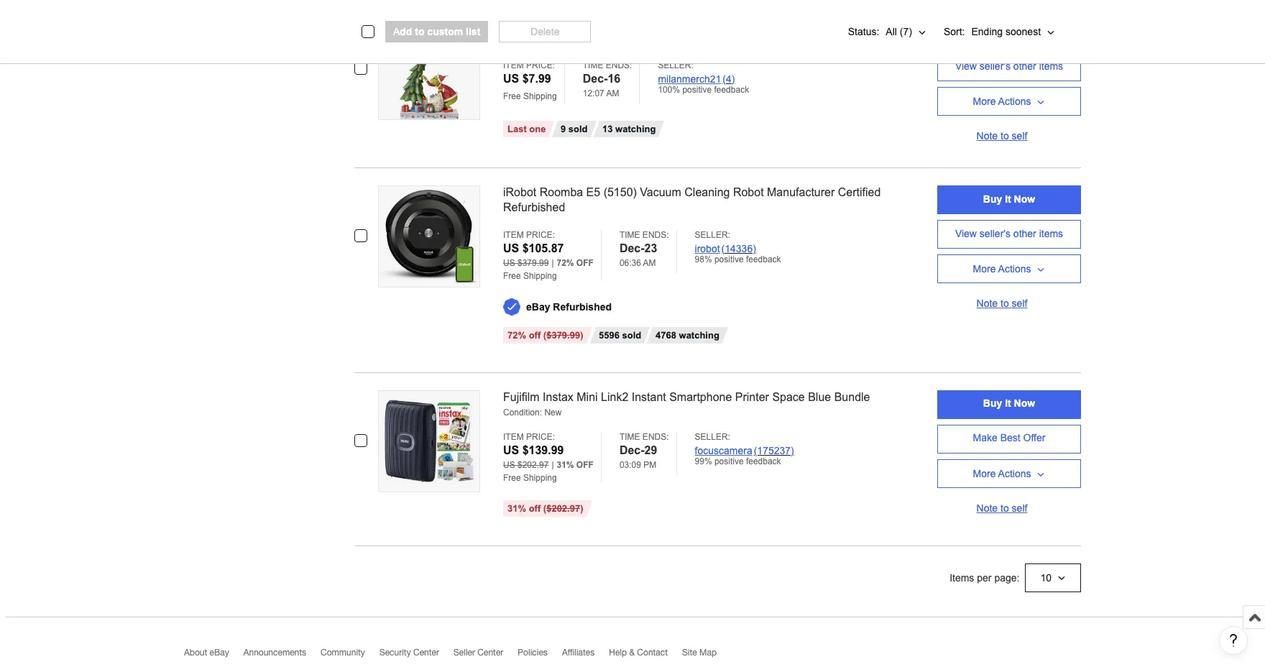 Task type: describe. For each thing, give the bounding box(es) containing it.
9 sold
[[561, 124, 588, 134]]

( for $379.99
[[543, 330, 547, 341]]

flat
[[856, 19, 875, 31]]

irobot
[[695, 243, 720, 254]]

dec- for 29
[[620, 445, 645, 457]]

seller: for dec-16
[[658, 60, 694, 70]]

all
[[886, 26, 897, 37]]

instax
[[543, 391, 574, 403]]

contact
[[637, 648, 668, 658]]

(14336)
[[722, 243, 756, 254]]

1 vertical spatial refurbished
[[553, 301, 612, 313]]

ornaments
[[737, 19, 794, 31]]

it for irobot roomba e5 (5150) vacuum cleaning robot manufacturer certified refurbished
[[1005, 193, 1012, 205]]

buy it now button for irobot roomba e5 (5150) vacuum cleaning robot manufacturer certified refurbished
[[938, 186, 1081, 214]]

2 actions from the top
[[998, 263, 1031, 275]]

space
[[773, 391, 805, 403]]

1 vertical spatial $379.99
[[547, 330, 580, 341]]

make best offer
[[973, 432, 1046, 444]]

(5150)
[[604, 186, 637, 199]]

map
[[700, 648, 717, 658]]

time ends: dec-23 06:36 am
[[620, 230, 669, 268]]

help & contact
[[609, 648, 668, 658]]

now for christmas grinch acrylic xmas tree hanging ornaments decoration flat 2d
[[1014, 26, 1036, 37]]

view seller's other items for irobot roomba e5 (5150) vacuum cleaning robot manufacturer certified refurbished
[[956, 228, 1064, 239]]

0 horizontal spatial 72%
[[508, 330, 526, 341]]

hanging
[[691, 19, 734, 31]]

free inside 'item price: us $7.99 free shipping'
[[503, 91, 521, 101]]

items for christmas grinch acrylic xmas tree hanging ornaments decoration flat 2d
[[1040, 60, 1064, 72]]

help & contact link
[[609, 648, 682, 665]]

us for $139.99
[[503, 445, 519, 457]]

seller: irobot (14336) 98% positive feedback
[[695, 230, 781, 264]]

note to self button for bundle
[[938, 494, 1081, 523]]

fujifilm instax mini link2 instant smartphone printer space blue bundle link
[[503, 390, 910, 405]]

fujifilm instax mini link2 instant smartphone printer space blue bundle image
[[379, 391, 480, 492]]

12:07
[[583, 88, 605, 98]]

note to self button for 2d
[[938, 122, 1081, 150]]

view for christmas grinch acrylic xmas tree hanging ornaments decoration flat 2d
[[956, 60, 977, 72]]

2 note to self button from the top
[[938, 289, 1081, 318]]

condition: for christmas
[[503, 36, 542, 46]]

center for seller center
[[478, 648, 504, 658]]

irobot roomba e5 (5150) vacuum cleaning robot manufacturer certified refurbished image
[[379, 190, 480, 283]]

dec- for 16
[[583, 73, 608, 85]]

0 horizontal spatial 31%
[[508, 504, 526, 514]]

note to self for bundle
[[977, 502, 1028, 514]]

site map
[[682, 648, 717, 658]]

security center link
[[380, 648, 454, 665]]

13
[[603, 124, 613, 134]]

29
[[645, 445, 657, 457]]

( for $202.97
[[543, 504, 547, 514]]

status: all (7)
[[848, 26, 912, 37]]

$7.99
[[523, 73, 551, 85]]

13 watching
[[603, 124, 656, 134]]

items
[[950, 573, 975, 584]]

dec- for 23
[[620, 242, 645, 254]]

manufacturer
[[767, 186, 835, 199]]

1 vertical spatial ebay
[[210, 648, 229, 658]]

roomba
[[540, 186, 583, 199]]

milanmerch21
[[658, 73, 721, 85]]

(14336) link
[[722, 243, 756, 254]]

announcements
[[244, 648, 306, 658]]

site
[[682, 648, 697, 658]]

(7)
[[900, 26, 912, 37]]

christmas
[[503, 19, 555, 31]]

sort: ending soonest
[[944, 26, 1041, 37]]

buy for irobot roomba e5 (5150) vacuum cleaning robot manufacturer certified refurbished
[[984, 193, 1003, 205]]

fujifilm instax mini link2 instant smartphone printer space blue bundle condition: new
[[503, 391, 870, 418]]

affiliates
[[562, 648, 595, 658]]

| for $139.99
[[552, 461, 554, 471]]

about
[[184, 648, 207, 658]]

view for irobot roomba e5 (5150) vacuum cleaning robot manufacturer certified refurbished
[[956, 228, 977, 239]]

time for dec-16
[[583, 60, 604, 70]]

5 us from the top
[[503, 461, 515, 471]]

23
[[645, 242, 657, 254]]

72% off ( $379.99 )
[[508, 330, 584, 341]]

seller: milanmerch21 (4) 100% positive feedback
[[658, 60, 749, 95]]

instant
[[632, 391, 666, 403]]

ebay refurbished
[[526, 301, 612, 313]]

vacuum
[[640, 186, 682, 199]]

now for fujifilm instax mini link2 instant smartphone printer space blue bundle
[[1014, 398, 1036, 409]]

item price: us $7.99 free shipping
[[503, 60, 557, 101]]

seller center link
[[454, 648, 518, 665]]

more actions for 2d
[[973, 96, 1031, 107]]

item for $105.87
[[503, 230, 524, 240]]

christmas grinch acrylic xmas tree hanging ornaments decoration flat 2d image
[[400, 19, 458, 119]]

delete button
[[499, 21, 591, 42]]

decoration
[[797, 19, 852, 31]]

policies
[[518, 648, 548, 658]]

&
[[630, 648, 635, 658]]

acrylic
[[595, 19, 629, 31]]

price: for $7.99
[[526, 60, 555, 70]]

make
[[973, 432, 998, 444]]

item for $139.99
[[503, 433, 524, 443]]

more actions button for 2d
[[938, 87, 1081, 116]]

06:36
[[620, 258, 641, 268]]

(175237)
[[754, 445, 794, 457]]

4768 watching
[[656, 330, 720, 341]]

1 horizontal spatial ebay
[[526, 301, 550, 313]]

31% off ( $202.97 )
[[508, 504, 584, 514]]

about ebay link
[[184, 648, 244, 665]]

3 us from the top
[[503, 258, 515, 268]]

10
[[1041, 573, 1052, 584]]

xmas
[[632, 19, 661, 31]]

seller
[[454, 648, 475, 658]]

shipping for $139.99
[[523, 473, 557, 484]]

to for christmas grinch acrylic xmas tree hanging ornaments decoration flat 2d
[[1001, 130, 1009, 142]]

2 note from the top
[[977, 298, 998, 309]]

time for dec-29
[[620, 433, 640, 443]]

view seller's other items button for christmas grinch acrylic xmas tree hanging ornaments decoration flat 2d
[[938, 53, 1081, 81]]

) for 31% off ( $202.97 )
[[580, 504, 584, 514]]

99%
[[695, 457, 712, 467]]

seller's for irobot roomba e5 (5150) vacuum cleaning robot manufacturer certified refurbished
[[980, 228, 1011, 239]]

smartphone
[[670, 391, 732, 403]]

buy for christmas grinch acrylic xmas tree hanging ornaments decoration flat 2d
[[984, 26, 1003, 37]]

last one
[[508, 124, 546, 134]]

9
[[561, 124, 566, 134]]

link2
[[601, 391, 629, 403]]

more for bundle
[[973, 468, 996, 479]]

irobot roomba e5 (5150) vacuum cleaning robot manufacturer certified refurbished link
[[503, 186, 910, 215]]

view seller's other items button for irobot roomba e5 (5150) vacuum cleaning robot manufacturer certified refurbished
[[938, 220, 1081, 249]]

add
[[393, 26, 412, 37]]

seller: for dec-29
[[695, 433, 730, 443]]

seller: for dec-23
[[695, 230, 730, 240]]

1 vertical spatial $202.97
[[547, 504, 580, 514]]

irobot
[[503, 186, 537, 199]]

best
[[1001, 432, 1021, 444]]

items for irobot roomba e5 (5150) vacuum cleaning robot manufacturer certified refurbished
[[1040, 228, 1064, 239]]

make best offer button
[[938, 425, 1081, 454]]

condition: for fujifilm
[[503, 408, 542, 418]]

off for us $139.99
[[577, 461, 594, 471]]

community link
[[321, 648, 380, 665]]

ends: for dec-29
[[643, 433, 669, 443]]

refurbished inside irobot roomba e5 (5150) vacuum cleaning robot manufacturer certified refurbished
[[503, 201, 565, 213]]

100%
[[658, 85, 680, 95]]

status:
[[848, 26, 880, 37]]



Task type: locate. For each thing, give the bounding box(es) containing it.
0 vertical spatial feedback
[[714, 85, 749, 95]]

feedback inside seller: milanmerch21 (4) 100% positive feedback
[[714, 85, 749, 95]]

time for dec-23
[[620, 230, 640, 240]]

2 vertical spatial ends:
[[643, 433, 669, 443]]

2 vertical spatial note to self
[[977, 502, 1028, 514]]

1 price: from the top
[[526, 60, 555, 70]]

printer
[[735, 391, 769, 403]]

am for 16
[[606, 88, 619, 98]]

0 vertical spatial new
[[545, 36, 562, 46]]

2 | from the top
[[552, 461, 554, 471]]

0 horizontal spatial ebay
[[210, 648, 229, 658]]

5596 sold
[[599, 330, 641, 341]]

feedback for printer
[[746, 457, 781, 467]]

ends: up 23
[[643, 230, 669, 240]]

1 buy it now from the top
[[984, 26, 1036, 37]]

watching
[[616, 124, 656, 134], [679, 330, 720, 341]]

0 horizontal spatial center
[[413, 648, 439, 658]]

price: for $139.99
[[526, 433, 555, 443]]

1 vertical spatial actions
[[998, 263, 1031, 275]]

31% inside item price: us $139.99 us $202.97 | 31% off free shipping
[[557, 461, 574, 471]]

2d
[[878, 19, 893, 31]]

2 vertical spatial positive
[[715, 457, 744, 467]]

grinch
[[558, 19, 592, 31]]

buy it now button for fujifilm instax mini link2 instant smartphone printer space blue bundle
[[938, 390, 1081, 419]]

1 note from the top
[[977, 130, 998, 142]]

2 seller's from the top
[[980, 228, 1011, 239]]

2 vertical spatial now
[[1014, 398, 1036, 409]]

pm
[[644, 461, 657, 471]]

add to custom list button
[[385, 21, 488, 42]]

1 vertical spatial 72%
[[508, 330, 526, 341]]

(4)
[[723, 73, 735, 85]]

new for instax
[[545, 408, 562, 418]]

e5
[[586, 186, 601, 199]]

0 vertical spatial buy it now button
[[938, 18, 1081, 47]]

positive inside seller: irobot (14336) 98% positive feedback
[[715, 254, 744, 264]]

soonest
[[1006, 26, 1041, 37]]

1 it from the top
[[1005, 26, 1012, 37]]

ending soonest button
[[965, 17, 1062, 46]]

ebay right the about
[[210, 648, 229, 658]]

1 vertical spatial more actions
[[973, 263, 1031, 275]]

dec- up 12:07
[[583, 73, 608, 85]]

certified
[[838, 186, 881, 199]]

1 vertical spatial 31%
[[508, 504, 526, 514]]

page:
[[995, 573, 1020, 584]]

2 self from the top
[[1012, 298, 1028, 309]]

seller: inside seller: irobot (14336) 98% positive feedback
[[695, 230, 730, 240]]

seller: focuscamera (175237) 99% positive feedback
[[695, 433, 794, 467]]

0 vertical spatial more actions button
[[938, 87, 1081, 116]]

1 self from the top
[[1012, 130, 1028, 142]]

view seller's other items for christmas grinch acrylic xmas tree hanging ornaments decoration flat 2d
[[956, 60, 1064, 72]]

to
[[415, 26, 425, 37], [1001, 130, 1009, 142], [1001, 298, 1009, 309], [1001, 502, 1009, 514]]

shipping for $105.87
[[523, 271, 557, 281]]

buy it now button for christmas grinch acrylic xmas tree hanging ornaments decoration flat 2d
[[938, 18, 1081, 47]]

$379.99 inside the item price: us $105.87 us $379.99 | 72% off free shipping
[[518, 258, 549, 268]]

sold for christmas grinch acrylic xmas tree hanging ornaments decoration flat 2d
[[569, 124, 588, 134]]

2 buy it now from the top
[[984, 193, 1036, 205]]

) for 72% off ( $379.99 )
[[580, 330, 584, 341]]

seller: up the focuscamera
[[695, 433, 730, 443]]

2 it from the top
[[1005, 193, 1012, 205]]

2 us from the top
[[503, 242, 519, 254]]

1 actions from the top
[[998, 96, 1031, 107]]

0 vertical spatial now
[[1014, 26, 1036, 37]]

2 ( from the top
[[543, 504, 547, 514]]

sold right 9
[[569, 124, 588, 134]]

off for 72%
[[529, 330, 541, 341]]

0 vertical spatial condition:
[[503, 36, 542, 46]]

shipping inside the item price: us $105.87 us $379.99 | 72% off free shipping
[[523, 271, 557, 281]]

2 vertical spatial shipping
[[523, 473, 557, 484]]

watching for irobot roomba e5 (5150) vacuum cleaning robot manufacturer certified refurbished
[[679, 330, 720, 341]]

buy it now for irobot roomba e5 (5150) vacuum cleaning robot manufacturer certified refurbished
[[984, 193, 1036, 205]]

us for $105.87
[[503, 242, 519, 254]]

item inside item price: us $139.99 us $202.97 | 31% off free shipping
[[503, 433, 524, 443]]

| inside item price: us $139.99 us $202.97 | 31% off free shipping
[[552, 461, 554, 471]]

3 more from the top
[[973, 468, 996, 479]]

off inside item price: us $139.99 us $202.97 | 31% off free shipping
[[577, 461, 594, 471]]

ebay
[[526, 301, 550, 313], [210, 648, 229, 658]]

0 vertical spatial seller's
[[980, 60, 1011, 72]]

seller: up irobot
[[695, 230, 730, 240]]

condition: inside "christmas grinch acrylic xmas tree hanging ornaments decoration flat 2d condition: new"
[[503, 36, 542, 46]]

site map link
[[682, 648, 731, 665]]

0 vertical spatial note to self button
[[938, 122, 1081, 150]]

off for us $105.87
[[577, 258, 594, 268]]

item up $139.99
[[503, 433, 524, 443]]

| inside the item price: us $105.87 us $379.99 | 72% off free shipping
[[552, 258, 554, 268]]

am inside the time ends: dec-23 06:36 am
[[643, 258, 656, 268]]

off down item price: us $139.99 us $202.97 | 31% off free shipping
[[529, 504, 541, 514]]

(
[[543, 330, 547, 341], [543, 504, 547, 514]]

other for christmas grinch acrylic xmas tree hanging ornaments decoration flat 2d
[[1014, 60, 1037, 72]]

ends: up '16'
[[606, 60, 632, 70]]

feedback inside the seller: focuscamera (175237) 99% positive feedback
[[746, 457, 781, 467]]

2 vertical spatial note to self button
[[938, 494, 1081, 523]]

03:09
[[620, 461, 641, 471]]

new inside "christmas grinch acrylic xmas tree hanging ornaments decoration flat 2d condition: new"
[[545, 36, 562, 46]]

2 more from the top
[[973, 263, 996, 275]]

72% inside the item price: us $105.87 us $379.99 | 72% off free shipping
[[557, 258, 574, 268]]

2 view from the top
[[956, 228, 977, 239]]

off
[[577, 258, 594, 268], [577, 461, 594, 471]]

note to self for 2d
[[977, 130, 1028, 142]]

christmas grinch acrylic xmas tree hanging ornaments decoration flat 2d link
[[503, 18, 910, 33]]

shipping down $7.99
[[523, 91, 557, 101]]

seller:
[[658, 60, 694, 70], [695, 230, 730, 240], [695, 433, 730, 443]]

self for bundle
[[1012, 502, 1028, 514]]

0 horizontal spatial watching
[[616, 124, 656, 134]]

3 free from the top
[[503, 473, 521, 484]]

new down instax
[[545, 408, 562, 418]]

0 horizontal spatial sold
[[569, 124, 588, 134]]

other for irobot roomba e5 (5150) vacuum cleaning robot manufacturer certified refurbished
[[1014, 228, 1037, 239]]

actions for 2d
[[998, 96, 1031, 107]]

watching right 4768 at the right of page
[[679, 330, 720, 341]]

shipping inside item price: us $139.99 us $202.97 | 31% off free shipping
[[523, 473, 557, 484]]

2 buy from the top
[[984, 193, 1003, 205]]

0 vertical spatial dec-
[[583, 73, 608, 85]]

1 vertical spatial view
[[956, 228, 977, 239]]

1 more actions button from the top
[[938, 87, 1081, 116]]

1 vertical spatial buy it now
[[984, 193, 1036, 205]]

1 horizontal spatial center
[[478, 648, 504, 658]]

free
[[503, 91, 521, 101], [503, 271, 521, 281], [503, 473, 521, 484]]

$379.99 down ebay refurbished
[[547, 330, 580, 341]]

2 off from the top
[[577, 461, 594, 471]]

positive
[[683, 85, 712, 95], [715, 254, 744, 264], [715, 457, 744, 467]]

time up 03:09
[[620, 433, 640, 443]]

1 vertical spatial dec-
[[620, 242, 645, 254]]

new inside fujifilm instax mini link2 instant smartphone printer space blue bundle condition: new
[[545, 408, 562, 418]]

watching for christmas grinch acrylic xmas tree hanging ornaments decoration flat 2d
[[616, 124, 656, 134]]

to inside add to custom list button
[[415, 26, 425, 37]]

1 horizontal spatial sold
[[622, 330, 641, 341]]

0 vertical spatial ends:
[[606, 60, 632, 70]]

0 vertical spatial watching
[[616, 124, 656, 134]]

1 vertical spatial more actions button
[[938, 255, 1081, 283]]

1 horizontal spatial watching
[[679, 330, 720, 341]]

10 button
[[1026, 564, 1081, 593]]

1 vertical spatial view seller's other items
[[956, 228, 1064, 239]]

1 vertical spatial seller:
[[695, 230, 730, 240]]

2 vertical spatial self
[[1012, 502, 1028, 514]]

1 more from the top
[[973, 96, 996, 107]]

0 vertical spatial (
[[543, 330, 547, 341]]

policies link
[[518, 648, 562, 665]]

1 vertical spatial am
[[643, 258, 656, 268]]

center right seller
[[478, 648, 504, 658]]

1 off from the top
[[529, 330, 541, 341]]

1 vertical spatial sold
[[622, 330, 641, 341]]

note to self button
[[938, 122, 1081, 150], [938, 289, 1081, 318], [938, 494, 1081, 523]]

am for 23
[[643, 258, 656, 268]]

free up 72% off ( $379.99 )
[[503, 271, 521, 281]]

1 us from the top
[[503, 73, 519, 85]]

3 buy it now button from the top
[[938, 390, 1081, 419]]

)
[[580, 330, 584, 341], [580, 504, 584, 514]]

dec- inside the time ends: dec-23 06:36 am
[[620, 242, 645, 254]]

0 vertical spatial more
[[973, 96, 996, 107]]

item up $7.99
[[503, 60, 524, 70]]

0 vertical spatial actions
[[998, 96, 1031, 107]]

about ebay
[[184, 648, 229, 658]]

free inside item price: us $139.99 us $202.97 | 31% off free shipping
[[503, 473, 521, 484]]

note to self
[[977, 130, 1028, 142], [977, 298, 1028, 309], [977, 502, 1028, 514]]

ends: inside the time ends: dec-23 06:36 am
[[643, 230, 669, 240]]

off down ebay refurbished
[[529, 330, 541, 341]]

2 buy it now button from the top
[[938, 186, 1081, 214]]

seller: inside the seller: focuscamera (175237) 99% positive feedback
[[695, 433, 730, 443]]

2 view seller's other items button from the top
[[938, 220, 1081, 249]]

off left 06:36
[[577, 258, 594, 268]]

price: inside the item price: us $105.87 us $379.99 | 72% off free shipping
[[526, 230, 555, 240]]

1 note to self button from the top
[[938, 122, 1081, 150]]

0 vertical spatial other
[[1014, 60, 1037, 72]]

2 vertical spatial it
[[1005, 398, 1012, 409]]

2 new from the top
[[545, 408, 562, 418]]

) left 5596
[[580, 330, 584, 341]]

more for 2d
[[973, 96, 996, 107]]

new down the grinch
[[545, 36, 562, 46]]

add to custom list
[[393, 26, 481, 37]]

0 horizontal spatial am
[[606, 88, 619, 98]]

seller: up milanmerch21
[[658, 60, 694, 70]]

1 seller's from the top
[[980, 60, 1011, 72]]

seller: inside seller: milanmerch21 (4) 100% positive feedback
[[658, 60, 694, 70]]

mini
[[577, 391, 598, 403]]

price: for $105.87
[[526, 230, 555, 240]]

sort:
[[944, 26, 965, 37]]

0 vertical spatial sold
[[569, 124, 588, 134]]

3 buy from the top
[[984, 398, 1003, 409]]

refurbished down the irobot
[[503, 201, 565, 213]]

feedback
[[714, 85, 749, 95], [746, 254, 781, 264], [746, 457, 781, 467]]

off left 03:09
[[577, 461, 594, 471]]

1 new from the top
[[545, 36, 562, 46]]

more actions for bundle
[[973, 468, 1031, 479]]

note for 2d
[[977, 130, 998, 142]]

free up last
[[503, 91, 521, 101]]

am inside the time ends: dec-16 12:07 am
[[606, 88, 619, 98]]

3 item from the top
[[503, 433, 524, 443]]

time up 12:07
[[583, 60, 604, 70]]

72% down ebay refurbished
[[508, 330, 526, 341]]

( down ebay refurbished
[[543, 330, 547, 341]]

0 vertical spatial note to self
[[977, 130, 1028, 142]]

item inside the item price: us $105.87 us $379.99 | 72% off free shipping
[[503, 230, 524, 240]]

focuscamera
[[695, 445, 753, 457]]

1 vertical spatial |
[[552, 461, 554, 471]]

1 view from the top
[[956, 60, 977, 72]]

3 self from the top
[[1012, 502, 1028, 514]]

(4) link
[[723, 73, 735, 85]]

center
[[413, 648, 439, 658], [478, 648, 504, 658]]

1 items from the top
[[1040, 60, 1064, 72]]

dec- up 06:36
[[620, 242, 645, 254]]

focuscamera link
[[695, 445, 753, 457]]

1 ( from the top
[[543, 330, 547, 341]]

1 vertical spatial shipping
[[523, 271, 557, 281]]

us left $7.99
[[503, 73, 519, 85]]

us left $139.99
[[503, 445, 519, 457]]

to for irobot roomba e5 (5150) vacuum cleaning robot manufacturer certified refurbished
[[1001, 298, 1009, 309]]

0 vertical spatial note
[[977, 130, 998, 142]]

1 other from the top
[[1014, 60, 1037, 72]]

it for christmas grinch acrylic xmas tree hanging ornaments decoration flat 2d
[[1005, 26, 1012, 37]]

free up 31% off ( $202.97 )
[[503, 473, 521, 484]]

positive inside seller: milanmerch21 (4) 100% positive feedback
[[683, 85, 712, 95]]

condition: down fujifilm
[[503, 408, 542, 418]]

1 vertical spatial it
[[1005, 193, 1012, 205]]

buy for fujifilm instax mini link2 instant smartphone printer space blue bundle
[[984, 398, 1003, 409]]

shipping inside 'item price: us $7.99 free shipping'
[[523, 91, 557, 101]]

us up 31% off ( $202.97 )
[[503, 461, 515, 471]]

4768
[[656, 330, 676, 341]]

ends: up 29
[[643, 433, 669, 443]]

0 vertical spatial positive
[[683, 85, 712, 95]]

community
[[321, 648, 365, 658]]

custom
[[427, 26, 463, 37]]

1 vertical spatial )
[[580, 504, 584, 514]]

1 vertical spatial more
[[973, 263, 996, 275]]

31% down item price: us $139.99 us $202.97 | 31% off free shipping
[[508, 504, 526, 514]]

2 items from the top
[[1040, 228, 1064, 239]]

) down item price: us $139.99 us $202.97 | 31% off free shipping
[[580, 504, 584, 514]]

1 vertical spatial seller's
[[980, 228, 1011, 239]]

0 vertical spatial $379.99
[[518, 258, 549, 268]]

it
[[1005, 26, 1012, 37], [1005, 193, 1012, 205], [1005, 398, 1012, 409]]

off for 31%
[[529, 504, 541, 514]]

announcements link
[[244, 648, 321, 665]]

3 note from the top
[[977, 502, 998, 514]]

0 vertical spatial items
[[1040, 60, 1064, 72]]

1 vertical spatial condition:
[[503, 408, 542, 418]]

2 price: from the top
[[526, 230, 555, 240]]

1 vertical spatial off
[[577, 461, 594, 471]]

1 vertical spatial note to self button
[[938, 289, 1081, 318]]

off inside the item price: us $105.87 us $379.99 | 72% off free shipping
[[577, 258, 594, 268]]

2 view seller's other items from the top
[[956, 228, 1064, 239]]

free for us $105.87
[[503, 271, 521, 281]]

note for bundle
[[977, 502, 998, 514]]

1 free from the top
[[503, 91, 521, 101]]

1 vertical spatial other
[[1014, 228, 1037, 239]]

1 view seller's other items button from the top
[[938, 53, 1081, 81]]

actions
[[998, 96, 1031, 107], [998, 263, 1031, 275], [998, 468, 1031, 479]]

1 vertical spatial note
[[977, 298, 998, 309]]

$379.99 down '$105.87'
[[518, 258, 549, 268]]

now for irobot roomba e5 (5150) vacuum cleaning robot manufacturer certified refurbished
[[1014, 193, 1036, 205]]

free for us $139.99
[[503, 473, 521, 484]]

1 vertical spatial note to self
[[977, 298, 1028, 309]]

self
[[1012, 130, 1028, 142], [1012, 298, 1028, 309], [1012, 502, 1028, 514]]

blue
[[808, 391, 831, 403]]

off
[[529, 330, 541, 341], [529, 504, 541, 514]]

actions for bundle
[[998, 468, 1031, 479]]

|
[[552, 258, 554, 268], [552, 461, 554, 471]]

item price: us $139.99 us $202.97 | 31% off free shipping
[[503, 433, 594, 484]]

2 vertical spatial feedback
[[746, 457, 781, 467]]

positive for 23
[[715, 254, 744, 264]]

am
[[606, 88, 619, 98], [643, 258, 656, 268]]

0 vertical spatial view seller's other items
[[956, 60, 1064, 72]]

am down 23
[[643, 258, 656, 268]]

(175237) link
[[754, 445, 794, 457]]

4 us from the top
[[503, 445, 519, 457]]

price: inside item price: us $139.99 us $202.97 | 31% off free shipping
[[526, 433, 555, 443]]

2 item from the top
[[503, 230, 524, 240]]

self for 2d
[[1012, 130, 1028, 142]]

1 vertical spatial now
[[1014, 193, 1036, 205]]

price: inside 'item price: us $7.99 free shipping'
[[526, 60, 555, 70]]

2 more actions button from the top
[[938, 255, 1081, 283]]

1 note to self from the top
[[977, 130, 1028, 142]]

more actions button for bundle
[[938, 459, 1081, 488]]

1 vertical spatial feedback
[[746, 254, 781, 264]]

1 buy from the top
[[984, 26, 1003, 37]]

refurbished up 5596
[[553, 301, 612, 313]]

shipping down '$105.87'
[[523, 271, 557, 281]]

| down '$105.87'
[[552, 258, 554, 268]]

1 item from the top
[[503, 60, 524, 70]]

dec- inside the time ends: dec-16 12:07 am
[[583, 73, 608, 85]]

positive inside the seller: focuscamera (175237) 99% positive feedback
[[715, 457, 744, 467]]

1 view seller's other items from the top
[[956, 60, 1064, 72]]

2 more actions from the top
[[973, 263, 1031, 275]]

delete
[[531, 26, 560, 37]]

time up 06:36
[[620, 230, 640, 240]]

$105.87
[[523, 242, 564, 254]]

security center
[[380, 648, 439, 658]]

31% down $139.99
[[557, 461, 574, 471]]

2 condition: from the top
[[503, 408, 542, 418]]

milanmerch21 link
[[658, 73, 721, 85]]

2 vertical spatial dec-
[[620, 445, 645, 457]]

ends: for dec-23
[[643, 230, 669, 240]]

time
[[583, 60, 604, 70], [620, 230, 640, 240], [620, 433, 640, 443]]

3 more actions from the top
[[973, 468, 1031, 479]]

view seller's other items
[[956, 60, 1064, 72], [956, 228, 1064, 239]]

2 free from the top
[[503, 271, 521, 281]]

condition: inside fujifilm instax mini link2 instant smartphone printer space blue bundle condition: new
[[503, 408, 542, 418]]

ebay up 72% off ( $379.99 )
[[526, 301, 550, 313]]

help, opens dialogs image
[[1227, 633, 1241, 648]]

condition: down the christmas
[[503, 36, 542, 46]]

positive for 29
[[715, 457, 744, 467]]

tree
[[664, 19, 687, 31]]

bundle
[[835, 391, 870, 403]]

2 note to self from the top
[[977, 298, 1028, 309]]

other
[[1014, 60, 1037, 72], [1014, 228, 1037, 239]]

it for fujifilm instax mini link2 instant smartphone printer space blue bundle
[[1005, 398, 1012, 409]]

time inside the time ends: dec-23 06:36 am
[[620, 230, 640, 240]]

dec- inside time ends: dec-29 03:09 pm
[[620, 445, 645, 457]]

1 | from the top
[[552, 258, 554, 268]]

3 now from the top
[[1014, 398, 1036, 409]]

irobot link
[[695, 243, 720, 254]]

1 more actions from the top
[[973, 96, 1031, 107]]

ends: for dec-16
[[606, 60, 632, 70]]

am down '16'
[[606, 88, 619, 98]]

ends: inside the time ends: dec-16 12:07 am
[[606, 60, 632, 70]]

1 horizontal spatial am
[[643, 258, 656, 268]]

center inside "link"
[[478, 648, 504, 658]]

price: up $139.99
[[526, 433, 555, 443]]

ends: inside time ends: dec-29 03:09 pm
[[643, 433, 669, 443]]

main content
[[6, 0, 1260, 655]]

us for $7.99
[[503, 73, 519, 85]]

72%
[[557, 258, 574, 268], [508, 330, 526, 341]]

3 it from the top
[[1005, 398, 1012, 409]]

time ends: dec-29 03:09 pm
[[620, 433, 669, 471]]

us down the irobot
[[503, 258, 515, 268]]

center right security
[[413, 648, 439, 658]]

christmas grinch acrylic xmas tree hanging ornaments decoration flat 2d condition: new
[[503, 19, 893, 46]]

affiliates link
[[562, 648, 609, 665]]

item up '$105.87'
[[503, 230, 524, 240]]

sold right 5596
[[622, 330, 641, 341]]

2 shipping from the top
[[523, 271, 557, 281]]

price: up $7.99
[[526, 60, 555, 70]]

0 vertical spatial $202.97
[[518, 461, 549, 471]]

0 vertical spatial seller:
[[658, 60, 694, 70]]

0 vertical spatial self
[[1012, 130, 1028, 142]]

0 vertical spatial item
[[503, 60, 524, 70]]

buy it now for christmas grinch acrylic xmas tree hanging ornaments decoration flat 2d
[[984, 26, 1036, 37]]

0 vertical spatial time
[[583, 60, 604, 70]]

1 condition: from the top
[[503, 36, 542, 46]]

2 vertical spatial buy it now button
[[938, 390, 1081, 419]]

time inside the time ends: dec-16 12:07 am
[[583, 60, 604, 70]]

free inside the item price: us $105.87 us $379.99 | 72% off free shipping
[[503, 271, 521, 281]]

item inside 'item price: us $7.99 free shipping'
[[503, 60, 524, 70]]

72% down '$105.87'
[[557, 258, 574, 268]]

0 vertical spatial )
[[580, 330, 584, 341]]

1 buy it now button from the top
[[938, 18, 1081, 47]]

shipping down $139.99
[[523, 473, 557, 484]]

0 vertical spatial 31%
[[557, 461, 574, 471]]

2 ) from the top
[[580, 504, 584, 514]]

main content containing christmas grinch acrylic xmas tree hanging ornaments decoration flat 2d
[[6, 0, 1260, 655]]

1 now from the top
[[1014, 26, 1036, 37]]

robot
[[733, 186, 764, 199]]

2 vertical spatial more actions
[[973, 468, 1031, 479]]

1 vertical spatial new
[[545, 408, 562, 418]]

3 actions from the top
[[998, 468, 1031, 479]]

$202.97 inside item price: us $139.99 us $202.97 | 31% off free shipping
[[518, 461, 549, 471]]

to for fujifilm instax mini link2 instant smartphone printer space blue bundle
[[1001, 502, 1009, 514]]

1 vertical spatial buy
[[984, 193, 1003, 205]]

1 vertical spatial watching
[[679, 330, 720, 341]]

$139.99
[[523, 445, 564, 457]]

1 vertical spatial time
[[620, 230, 640, 240]]

1 vertical spatial positive
[[715, 254, 744, 264]]

2 vertical spatial buy
[[984, 398, 1003, 409]]

$202.97 down item price: us $139.99 us $202.97 | 31% off free shipping
[[547, 504, 580, 514]]

item for $7.99
[[503, 60, 524, 70]]

2 vertical spatial note
[[977, 502, 998, 514]]

$202.97 down $139.99
[[518, 461, 549, 471]]

2 vertical spatial time
[[620, 433, 640, 443]]

dec- up 03:09
[[620, 445, 645, 457]]

0 vertical spatial buy
[[984, 26, 1003, 37]]

us left '$105.87'
[[503, 242, 519, 254]]

0 vertical spatial refurbished
[[503, 201, 565, 213]]

2 vertical spatial actions
[[998, 468, 1031, 479]]

0 vertical spatial view seller's other items button
[[938, 53, 1081, 81]]

us inside 'item price: us $7.99 free shipping'
[[503, 73, 519, 85]]

3 shipping from the top
[[523, 473, 557, 484]]

more actions
[[973, 96, 1031, 107], [973, 263, 1031, 275], [973, 468, 1031, 479]]

2 off from the top
[[529, 504, 541, 514]]

| for $105.87
[[552, 258, 554, 268]]

0 vertical spatial free
[[503, 91, 521, 101]]

feedback for ornaments
[[714, 85, 749, 95]]

1 ) from the top
[[580, 330, 584, 341]]

0 vertical spatial price:
[[526, 60, 555, 70]]

2 other from the top
[[1014, 228, 1037, 239]]

1 shipping from the top
[[523, 91, 557, 101]]

sold for irobot roomba e5 (5150) vacuum cleaning robot manufacturer certified refurbished
[[622, 330, 641, 341]]

center for security center
[[413, 648, 439, 658]]

0 vertical spatial view
[[956, 60, 977, 72]]

2 vertical spatial seller:
[[695, 433, 730, 443]]

2 vertical spatial price:
[[526, 433, 555, 443]]

1 center from the left
[[413, 648, 439, 658]]

3 note to self button from the top
[[938, 494, 1081, 523]]

sold
[[569, 124, 588, 134], [622, 330, 641, 341]]

0 vertical spatial it
[[1005, 26, 1012, 37]]

3 note to self from the top
[[977, 502, 1028, 514]]

watching right 13
[[616, 124, 656, 134]]

3 more actions button from the top
[[938, 459, 1081, 488]]

buy it now for fujifilm instax mini link2 instant smartphone printer space blue bundle
[[984, 398, 1036, 409]]

price: up '$105.87'
[[526, 230, 555, 240]]

time inside time ends: dec-29 03:09 pm
[[620, 433, 640, 443]]

( down item price: us $139.99 us $202.97 | 31% off free shipping
[[543, 504, 547, 514]]

3 buy it now from the top
[[984, 398, 1036, 409]]

shipping
[[523, 91, 557, 101], [523, 271, 557, 281], [523, 473, 557, 484]]

seller's for christmas grinch acrylic xmas tree hanging ornaments decoration flat 2d
[[980, 60, 1011, 72]]

irobot roomba e5 (5150) vacuum cleaning robot manufacturer certified refurbished
[[503, 186, 881, 213]]

$379.99
[[518, 258, 549, 268], [547, 330, 580, 341]]

new for grinch
[[545, 36, 562, 46]]

| down $139.99
[[552, 461, 554, 471]]

2 center from the left
[[478, 648, 504, 658]]

2 now from the top
[[1014, 193, 1036, 205]]

3 price: from the top
[[526, 433, 555, 443]]

feedback inside seller: irobot (14336) 98% positive feedback
[[746, 254, 781, 264]]

view
[[956, 60, 977, 72], [956, 228, 977, 239]]

1 off from the top
[[577, 258, 594, 268]]

positive for 16
[[683, 85, 712, 95]]

0 vertical spatial shipping
[[523, 91, 557, 101]]



Task type: vqa. For each thing, say whether or not it's contained in the screenshot.
per
yes



